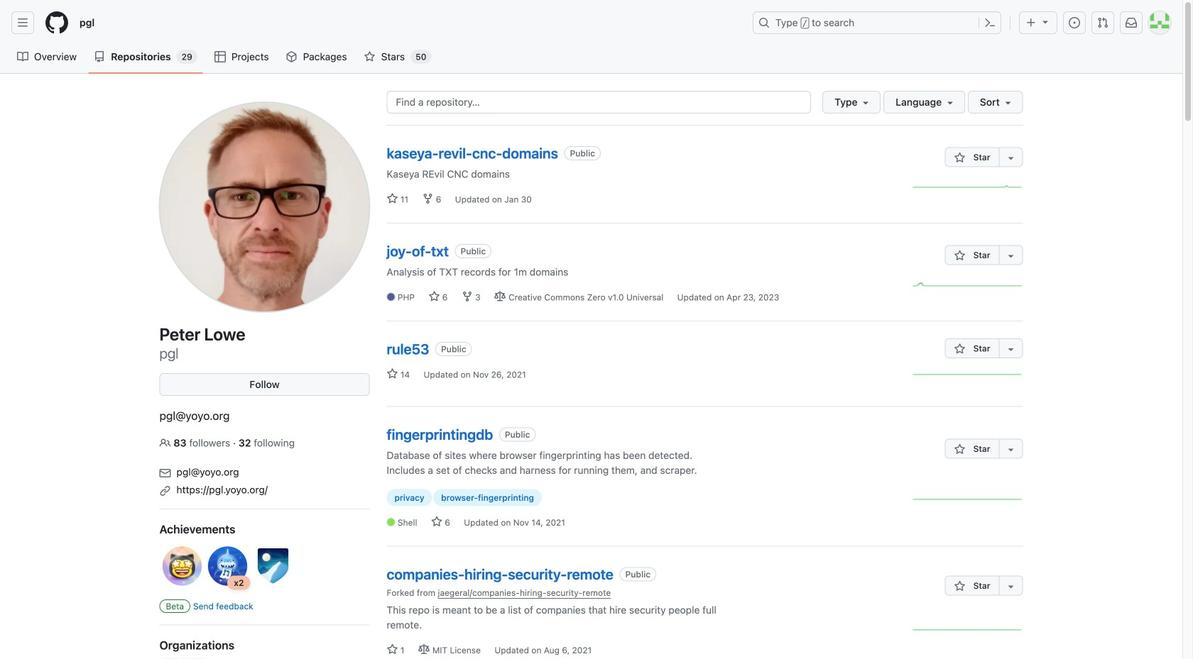 Task type: describe. For each thing, give the bounding box(es) containing it.
1 add this repository to a list image from the top
[[1005, 152, 1017, 164]]

repo image
[[94, 51, 105, 63]]

table image
[[214, 51, 226, 63]]

past year of activity image for third add this repository to a list icon from the top
[[913, 364, 1023, 386]]

law image
[[494, 291, 506, 303]]

Find a repository… search field
[[387, 91, 811, 114]]

4 add this repository to a list image from the top
[[1005, 581, 1017, 593]]

law image
[[418, 645, 430, 656]]

homepage image
[[45, 11, 68, 34]]

past year of activity image for 4th add this repository to a list icon from the bottom
[[913, 176, 1023, 198]]

Follow pgl submit
[[159, 374, 370, 396]]

past year of activity image for 4th add this repository to a list icon
[[913, 620, 1023, 641]]

achievement: arctic code vault contributor image
[[250, 544, 296, 590]]

people image
[[159, 438, 171, 449]]

0 horizontal spatial fork image
[[422, 193, 434, 205]]

email: pgl@yoyo.org element
[[159, 462, 370, 480]]

2 add this repository to a list image from the top
[[1005, 250, 1017, 262]]

issue opened image
[[1069, 17, 1080, 28]]

triangle down image
[[1040, 16, 1051, 27]]

past year of activity element for add this repository to a list image
[[913, 489, 1023, 513]]

past year of activity image for add this repository to a list image
[[913, 489, 1023, 511]]



Task type: vqa. For each thing, say whether or not it's contained in the screenshot.
completed link
no



Task type: locate. For each thing, give the bounding box(es) containing it.
git pull request image
[[1097, 17, 1109, 28]]

star image
[[364, 51, 375, 63], [387, 193, 398, 205], [431, 517, 442, 528], [954, 581, 965, 593]]

1 past year of activity element from the top
[[913, 176, 1023, 200]]

3 past year of activity image from the top
[[913, 364, 1023, 386]]

4 past year of activity element from the top
[[913, 489, 1023, 513]]

achievement: pull shark image
[[205, 544, 250, 590]]

1 horizontal spatial fork image
[[462, 291, 473, 303]]

2 past year of activity image from the top
[[913, 274, 1023, 296]]

feature release label: beta element
[[159, 600, 190, 614]]

fork image
[[422, 193, 434, 205], [462, 291, 473, 303]]

past year of activity element
[[913, 176, 1023, 200], [913, 274, 1023, 298], [913, 364, 1023, 388], [913, 489, 1023, 513], [913, 620, 1023, 644]]

command palette image
[[984, 17, 996, 28]]

view pgl's full-sized avatar image
[[159, 102, 370, 313]]

past year of activity image
[[913, 176, 1023, 198], [913, 274, 1023, 296], [913, 364, 1023, 386], [913, 489, 1023, 511], [913, 620, 1023, 641]]

past year of activity element for 4th add this repository to a list icon from the bottom
[[913, 176, 1023, 200]]

achievement: starstruck image
[[159, 544, 205, 590]]

0 vertical spatial fork image
[[422, 193, 434, 205]]

link image
[[159, 486, 171, 497]]

past year of activity image for 2nd add this repository to a list icon from the top
[[913, 274, 1023, 296]]

email: pgl@yoyo.org image
[[159, 468, 171, 479]]

4 past year of activity image from the top
[[913, 489, 1023, 511]]

book image
[[17, 51, 28, 63]]

1 past year of activity image from the top
[[913, 176, 1023, 198]]

past year of activity element for third add this repository to a list icon from the top
[[913, 364, 1023, 388]]

package image
[[286, 51, 297, 63]]

Repositories search field
[[387, 91, 1023, 114]]

past year of activity element for 4th add this repository to a list icon
[[913, 620, 1023, 644]]

3 past year of activity element from the top
[[913, 364, 1023, 388]]

plus image
[[1026, 17, 1037, 28]]

add this repository to a list image
[[1005, 444, 1017, 456]]

add this repository to a list image
[[1005, 152, 1017, 164], [1005, 250, 1017, 262], [1005, 344, 1017, 355], [1005, 581, 1017, 593]]

5 past year of activity image from the top
[[913, 620, 1023, 641]]

3 add this repository to a list image from the top
[[1005, 344, 1017, 355]]

2 past year of activity element from the top
[[913, 274, 1023, 298]]

star image
[[954, 152, 965, 164], [954, 250, 965, 262], [429, 291, 440, 303], [954, 344, 965, 355], [387, 369, 398, 380], [954, 444, 965, 456], [387, 645, 398, 656]]

1 vertical spatial fork image
[[462, 291, 473, 303]]

5 past year of activity element from the top
[[913, 620, 1023, 644]]

notifications image
[[1126, 17, 1137, 28]]

past year of activity element for 2nd add this repository to a list icon from the top
[[913, 274, 1023, 298]]



